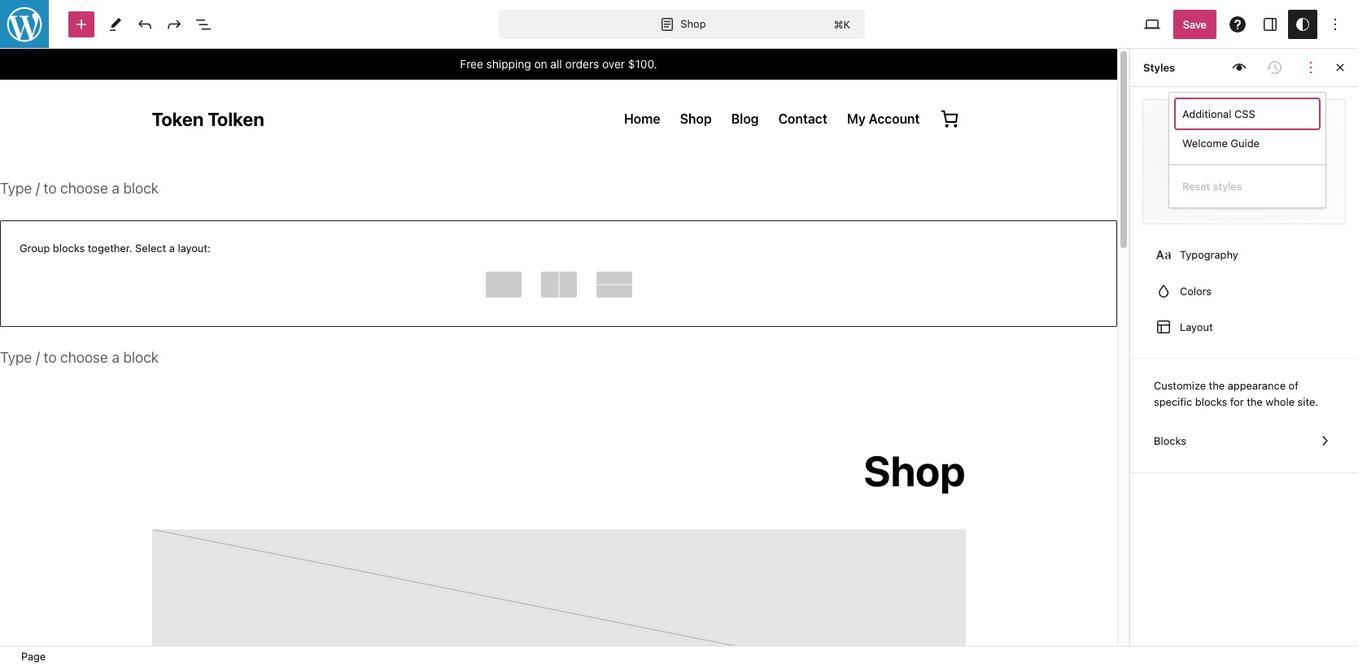 Task type: vqa. For each thing, say whether or not it's contained in the screenshot.
Style Book icon
yes



Task type: locate. For each thing, give the bounding box(es) containing it.
whole
[[1266, 395, 1295, 408]]

1 vertical spatial the
[[1247, 395, 1263, 408]]

redo image
[[164, 14, 184, 34]]

2 vertical spatial with current color image
[[1315, 432, 1335, 451]]

group inside more menu
[[1176, 99, 1319, 158]]

reset styles button
[[1176, 172, 1319, 201]]

group containing additional css
[[1176, 99, 1319, 158]]

guide
[[1231, 137, 1260, 150]]

with current color image inside layout button
[[1154, 317, 1174, 337]]

group
[[1176, 99, 1319, 158]]

help image
[[1228, 14, 1248, 34]]

list
[[1144, 237, 1345, 345]]

1 horizontal spatial the
[[1247, 395, 1263, 408]]

view image
[[1143, 14, 1162, 34]]

appearance
[[1228, 379, 1286, 392]]

with current color image for typography
[[1154, 245, 1174, 265]]

0 vertical spatial with current color image
[[1154, 245, 1174, 265]]

close styles image
[[1331, 58, 1350, 77]]

blocks
[[1154, 435, 1187, 448]]

the down appearance
[[1247, 395, 1263, 408]]

the
[[1209, 379, 1225, 392], [1247, 395, 1263, 408]]

with current color image
[[1154, 245, 1174, 265], [1154, 317, 1174, 337], [1315, 432, 1335, 451]]

0 vertical spatial the
[[1209, 379, 1225, 392]]

save button
[[1174, 9, 1217, 39]]

with current color image left the layout on the right of page
[[1154, 317, 1174, 337]]

with current color image inside typography "button"
[[1154, 245, 1174, 265]]

more image
[[1301, 58, 1321, 77]]

styles
[[1213, 180, 1242, 193]]

with current color image
[[1154, 281, 1174, 301]]

tools image
[[106, 14, 125, 34]]

style book image
[[1230, 58, 1249, 77]]

blocks
[[1195, 395, 1228, 408]]

with current color image down site.
[[1315, 432, 1335, 451]]

typography button
[[1144, 237, 1345, 273]]

css
[[1235, 107, 1256, 120]]

site icon image
[[0, 0, 50, 50]]

1 vertical spatial with current color image
[[1154, 317, 1174, 337]]

welcome
[[1183, 137, 1228, 150]]

styles
[[1144, 61, 1175, 74]]

with current color image up with current color image
[[1154, 245, 1174, 265]]

the up the blocks
[[1209, 379, 1225, 392]]

⌘k
[[834, 17, 851, 31]]

specific
[[1154, 395, 1193, 408]]

welcome guide
[[1183, 137, 1260, 150]]

with current color image for layout
[[1154, 317, 1174, 337]]



Task type: describe. For each thing, give the bounding box(es) containing it.
layout
[[1180, 321, 1213, 334]]

additional css
[[1183, 107, 1256, 120]]

additional
[[1183, 107, 1232, 120]]

layout button
[[1144, 309, 1345, 345]]

shop
[[681, 17, 706, 30]]

styles actions menu bar
[[1144, 53, 1326, 82]]

toggle block inserter image
[[72, 14, 91, 34]]

list containing typography
[[1144, 237, 1345, 345]]

colors button
[[1144, 273, 1345, 309]]

revisions image
[[1266, 58, 1285, 77]]

of
[[1289, 379, 1299, 392]]

undo image
[[135, 14, 155, 34]]

styles image
[[1293, 14, 1313, 34]]

for
[[1230, 395, 1244, 408]]

typography
[[1180, 248, 1239, 261]]

welcome guide button
[[1176, 129, 1319, 158]]

colors
[[1180, 285, 1212, 298]]

list view image
[[194, 14, 213, 34]]

editor top bar region
[[0, 0, 1358, 49]]

reset
[[1183, 180, 1211, 193]]

options image
[[1326, 14, 1345, 34]]

site.
[[1298, 395, 1319, 408]]

reset styles
[[1183, 180, 1242, 193]]

additional css button
[[1176, 99, 1319, 129]]

settings image
[[1261, 14, 1280, 34]]

with current color image inside blocks button
[[1315, 432, 1335, 451]]

page
[[21, 650, 46, 663]]

customize the appearance of specific blocks for the whole site.
[[1154, 379, 1319, 408]]

blocks button
[[1144, 423, 1345, 459]]

customize
[[1154, 379, 1206, 392]]

more menu
[[1170, 93, 1326, 208]]

save
[[1183, 17, 1207, 31]]

0 horizontal spatial the
[[1209, 379, 1225, 392]]



